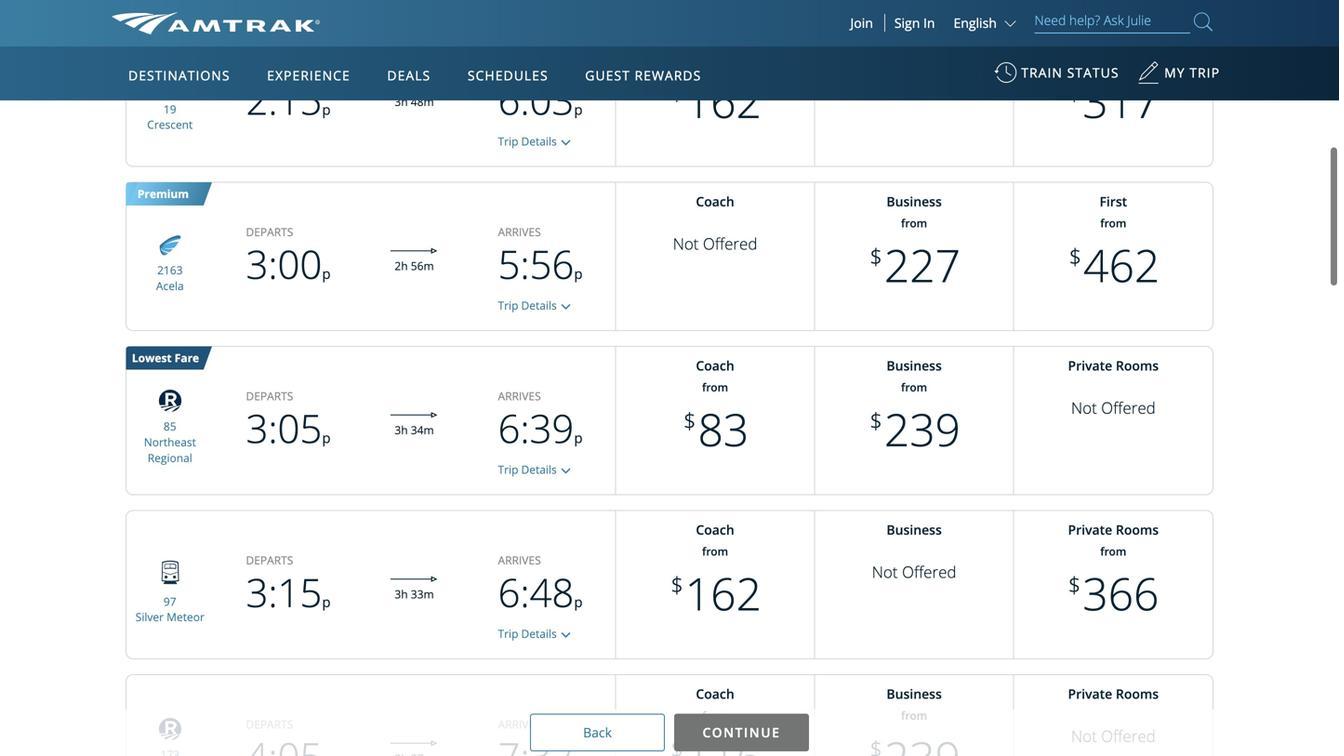 Task type: vqa. For each thing, say whether or not it's contained in the screenshot.
left the that
no



Task type: locate. For each thing, give the bounding box(es) containing it.
56m
[[411, 258, 434, 273]]

arrives inside arrives 5:56 p
[[498, 224, 541, 240]]

schedules link
[[460, 47, 556, 100]]

2 trip from the top
[[498, 298, 518, 313]]

trip details for 5:56
[[498, 298, 557, 313]]

p inside arrives 5:56 p
[[574, 264, 583, 283]]

1 3h from the top
[[395, 94, 408, 109]]

p inside departs 3:05 p
[[322, 428, 331, 448]]

trip details down 6:48
[[498, 626, 557, 642]]

2:15
[[246, 73, 322, 127]]

3 trip from the top
[[498, 462, 518, 478]]

3 trip details from the top
[[498, 462, 557, 478]]

departs inside departs 3:05 p
[[246, 389, 293, 404]]

2163
[[157, 262, 183, 278]]

trip
[[498, 134, 518, 149], [498, 298, 518, 313], [498, 462, 518, 478], [498, 626, 518, 642]]

select image down "6:39" on the left
[[557, 462, 575, 481]]

meteor
[[167, 609, 204, 625]]

northeast regional train icon image
[[151, 385, 189, 416], [151, 714, 189, 745]]

trip down 6:48
[[498, 626, 518, 642]]

deals
[[387, 67, 431, 84]]

arrives 6:39 p
[[498, 389, 583, 455]]

trip details down 5:56
[[498, 298, 557, 313]]

details down the 6:03 p
[[521, 134, 557, 149]]

2 vertical spatial departs
[[246, 553, 293, 568]]

0 vertical spatial departs
[[246, 224, 293, 240]]

arrives
[[498, 224, 541, 240], [498, 389, 541, 404], [498, 553, 541, 568]]

arrives inside arrives 6:39 p
[[498, 389, 541, 404]]

departs
[[246, 224, 293, 240], [246, 389, 293, 404], [246, 553, 293, 568]]

departs 3:05 p
[[246, 389, 331, 455]]

departs inside departs 3:00 p
[[246, 224, 293, 240]]

banner containing join
[[0, 0, 1339, 429]]

3h left 48m
[[395, 94, 408, 109]]

1 details from the top
[[521, 134, 557, 149]]

trip down "6:39" on the left
[[498, 462, 518, 478]]

4 trip details from the top
[[498, 626, 557, 642]]

33m
[[411, 586, 434, 602]]

acela train icon image
[[151, 229, 189, 260]]

1 vertical spatial departs
[[246, 389, 293, 404]]

0 vertical spatial 3h
[[395, 94, 408, 109]]

2 details from the top
[[521, 298, 557, 313]]

select image for 6:48
[[557, 626, 575, 645]]

3h for 3:15
[[395, 586, 408, 602]]

application
[[181, 155, 627, 416]]

6:39
[[498, 402, 574, 455]]

2 vertical spatial arrives
[[498, 553, 541, 568]]

guest rewards
[[585, 67, 702, 84]]

trip down 5:56
[[498, 298, 518, 313]]

departs for 3:05
[[246, 389, 293, 404]]

1 departs from the top
[[246, 224, 293, 240]]

northeast
[[144, 434, 196, 450]]

1 arrives from the top
[[498, 224, 541, 240]]

1 vertical spatial 3h
[[395, 422, 408, 438]]

3h 48m
[[395, 94, 434, 109]]

3h left 33m
[[395, 586, 408, 602]]

2 vertical spatial select image
[[557, 626, 575, 645]]

97 silver meteor
[[136, 594, 204, 625]]

destinations button
[[121, 49, 238, 101]]

departs inside departs 3:15 p
[[246, 553, 293, 568]]

2 select image from the top
[[557, 462, 575, 481]]

3 departs from the top
[[246, 553, 293, 568]]

select image down 6:48
[[557, 626, 575, 645]]

acela
[[156, 278, 184, 293]]

3 select image from the top
[[557, 626, 575, 645]]

trip details
[[498, 134, 557, 149], [498, 298, 557, 313], [498, 462, 557, 478], [498, 626, 557, 642]]

english
[[954, 14, 997, 32]]

regions map image
[[181, 155, 627, 416]]

details
[[521, 134, 557, 149], [521, 298, 557, 313], [521, 462, 557, 478], [521, 626, 557, 642]]

p for 3:15
[[322, 593, 331, 612]]

trip details down 6:03
[[498, 134, 557, 149]]

details for 5:56
[[521, 298, 557, 313]]

crescent train icon image
[[151, 62, 189, 99]]

p for 3:05
[[322, 428, 331, 448]]

0 vertical spatial select image
[[557, 298, 575, 316]]

continue
[[703, 724, 781, 741]]

1 select image from the top
[[557, 298, 575, 316]]

1 vertical spatial select image
[[557, 462, 575, 481]]

banner
[[0, 0, 1339, 429]]

3 arrives from the top
[[498, 553, 541, 568]]

0 vertical spatial northeast regional train icon image
[[151, 385, 189, 416]]

3 3h from the top
[[395, 586, 408, 602]]

3:00
[[246, 237, 322, 291]]

departs 3:00 p
[[246, 224, 331, 291]]

details for 6:03
[[521, 134, 557, 149]]

p inside departs 3:15 p
[[322, 593, 331, 612]]

select image
[[557, 298, 575, 316], [557, 462, 575, 481], [557, 626, 575, 645]]

regional
[[148, 450, 192, 465]]

3:05
[[246, 402, 322, 455]]

select image down 5:56
[[557, 298, 575, 316]]

p
[[322, 100, 331, 119], [574, 100, 583, 119], [322, 264, 331, 283], [574, 264, 583, 283], [322, 428, 331, 448], [574, 428, 583, 448], [322, 593, 331, 612], [574, 593, 583, 612]]

p for 6:48
[[574, 593, 583, 612]]

85
[[164, 419, 176, 434]]

crescent
[[147, 117, 193, 132]]

deals button
[[380, 49, 438, 101]]

details down 5:56
[[521, 298, 557, 313]]

3h for 2:15
[[395, 94, 408, 109]]

trip details down "6:39" on the left
[[498, 462, 557, 478]]

1 trip details from the top
[[498, 134, 557, 149]]

trip for 5:56
[[498, 298, 518, 313]]

6:03 p
[[498, 73, 583, 127]]

3:15
[[246, 566, 322, 619]]

2 arrives from the top
[[498, 389, 541, 404]]

silver meteor link
[[136, 609, 204, 625]]

p inside arrives 6:39 p
[[574, 428, 583, 448]]

3h 34m
[[395, 422, 434, 438]]

my
[[1165, 64, 1186, 81]]

destinations
[[128, 67, 230, 84]]

p inside departs 3:00 p
[[322, 264, 331, 283]]

1 trip from the top
[[498, 134, 518, 149]]

p inside the 6:03 p
[[574, 100, 583, 119]]

2h
[[395, 258, 408, 273]]

p inside arrives 6:48 p
[[574, 593, 583, 612]]

0 vertical spatial arrives
[[498, 224, 541, 240]]

3h left 34m
[[395, 422, 408, 438]]

1 vertical spatial arrives
[[498, 389, 541, 404]]

train status
[[1021, 64, 1119, 81]]

Please enter your search item search field
[[1035, 9, 1190, 33]]

4 details from the top
[[521, 626, 557, 642]]

details down "6:39" on the left
[[521, 462, 557, 478]]

3h 33m
[[395, 586, 434, 602]]

details down 6:48
[[521, 626, 557, 642]]

3h
[[395, 94, 408, 109], [395, 422, 408, 438], [395, 586, 408, 602]]

trip down 6:03
[[498, 134, 518, 149]]

details for 6:39
[[521, 462, 557, 478]]

2 trip details from the top
[[498, 298, 557, 313]]

2 vertical spatial 3h
[[395, 586, 408, 602]]

arrives inside arrives 6:48 p
[[498, 553, 541, 568]]

4 trip from the top
[[498, 626, 518, 642]]

1 vertical spatial northeast regional train icon image
[[151, 714, 189, 745]]

back
[[583, 724, 612, 741]]

6:48
[[498, 566, 574, 619]]

my trip
[[1165, 64, 1220, 81]]

trip details for 6:48
[[498, 626, 557, 642]]

lowest
[[132, 350, 172, 366]]

3 details from the top
[[521, 462, 557, 478]]

2 departs from the top
[[246, 389, 293, 404]]



Task type: describe. For each thing, give the bounding box(es) containing it.
19
[[164, 101, 176, 117]]

select image
[[557, 134, 575, 152]]

search icon image
[[1194, 9, 1213, 34]]

34m
[[411, 422, 434, 438]]

85 northeast regional
[[144, 419, 196, 465]]

sign in
[[895, 14, 935, 32]]

2163 acela
[[156, 262, 184, 293]]

trip for 6:03
[[498, 134, 518, 149]]

48m
[[411, 94, 434, 109]]

experience
[[267, 67, 350, 84]]

departs 3:15 p
[[246, 553, 331, 619]]

2 northeast regional train icon image from the top
[[151, 714, 189, 745]]

select image for 6:39
[[557, 462, 575, 481]]

my trip button
[[1138, 55, 1220, 100]]

sign in button
[[895, 14, 935, 32]]

2 3h from the top
[[395, 422, 408, 438]]

join button
[[839, 14, 885, 32]]

status
[[1067, 64, 1119, 81]]

sign
[[895, 14, 920, 32]]

trip details for 6:39
[[498, 462, 557, 478]]

lowest fare
[[132, 350, 199, 366]]

schedules
[[468, 67, 548, 84]]

guest rewards button
[[578, 49, 709, 101]]

2:15 p
[[246, 73, 331, 127]]

amtrak image
[[112, 12, 320, 34]]

trip
[[1190, 64, 1220, 81]]

rewards
[[635, 67, 702, 84]]

experience button
[[260, 49, 358, 101]]

train
[[1021, 64, 1063, 81]]

6:03
[[498, 73, 574, 127]]

join
[[851, 14, 873, 32]]

back button
[[530, 714, 665, 752]]

departs for 3:00
[[246, 224, 293, 240]]

in
[[924, 14, 935, 32]]

97
[[164, 594, 176, 609]]

train status link
[[994, 55, 1119, 100]]

details for 6:48
[[521, 626, 557, 642]]

premium
[[138, 186, 189, 201]]

2h 56m
[[395, 258, 434, 273]]

english button
[[954, 14, 1021, 32]]

p for 6:39
[[574, 428, 583, 448]]

trip details for 6:03
[[498, 134, 557, 149]]

fare
[[175, 350, 199, 366]]

p for 3:00
[[322, 264, 331, 283]]

arrives 5:56 p
[[498, 224, 583, 291]]

5:56
[[498, 237, 574, 291]]

select image for 5:56
[[557, 298, 575, 316]]

trip for 6:39
[[498, 462, 518, 478]]

p for 5:56
[[574, 264, 583, 283]]

1 northeast regional train icon image from the top
[[151, 385, 189, 416]]

crescent link
[[147, 117, 193, 132]]

departs for 3:15
[[246, 553, 293, 568]]

silver meteor train icon image
[[151, 554, 189, 591]]

trip for 6:48
[[498, 626, 518, 642]]

arrives for 6:48
[[498, 553, 541, 568]]

19 crescent
[[147, 101, 193, 132]]

p inside "2:15 p"
[[322, 100, 331, 119]]

northeast regional link
[[144, 434, 196, 465]]

guest
[[585, 67, 630, 84]]

continue button
[[674, 714, 809, 752]]

silver
[[136, 609, 164, 625]]

arrives for 5:56
[[498, 224, 541, 240]]

acela link
[[156, 278, 184, 293]]

arrives for 6:39
[[498, 389, 541, 404]]

arrives 6:48 p
[[498, 553, 583, 619]]



